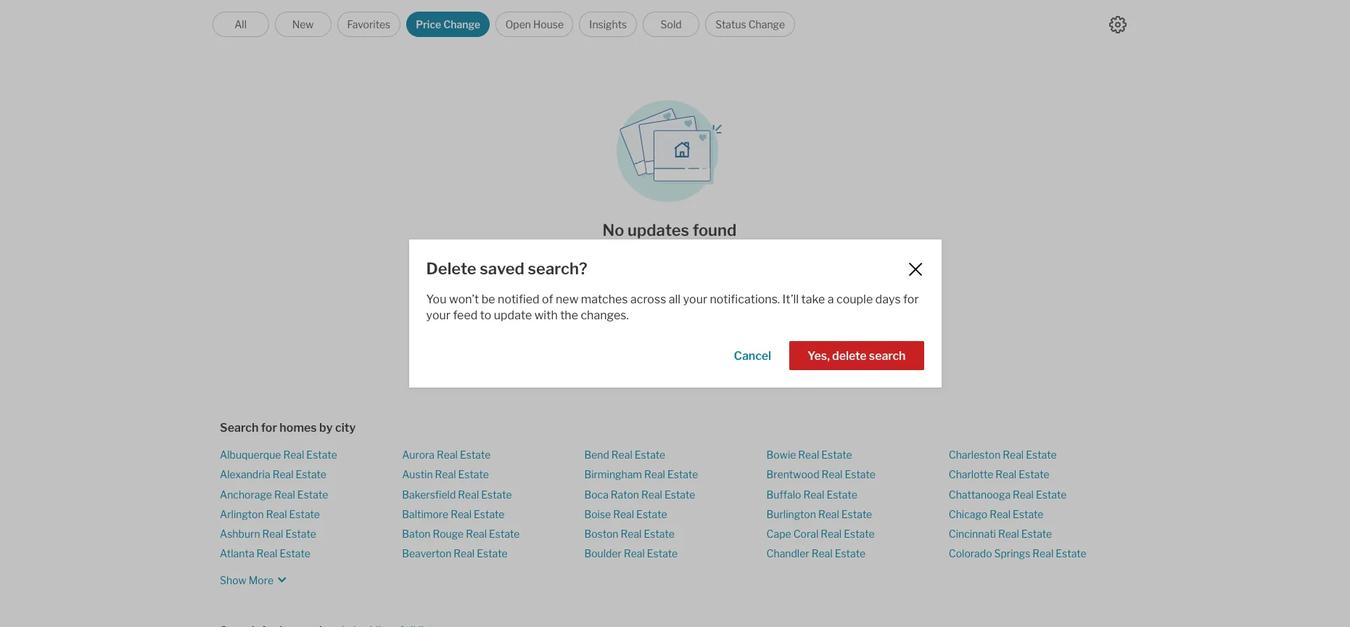Task type: vqa. For each thing, say whether or not it's contained in the screenshot.
(619) 568-2359 link
no



Task type: describe. For each thing, give the bounding box(es) containing it.
real for cincinnati real estate
[[999, 528, 1020, 540]]

boulder real estate
[[584, 547, 678, 560]]

real down 'burlington real estate'
[[821, 528, 842, 540]]

boise real estate
[[584, 508, 667, 520]]

birmingham real estate
[[584, 468, 698, 481]]

search
[[869, 349, 906, 363]]

estate for albuquerque real estate
[[307, 448, 337, 461]]

bend real estate link
[[584, 448, 666, 461]]

updates
[[628, 221, 690, 239]]

estate for charlotte real estate
[[1019, 468, 1050, 481]]

baton
[[402, 528, 431, 540]]

across
[[631, 292, 666, 306]]

changes.
[[581, 308, 629, 322]]

more
[[249, 574, 274, 586]]

real for chandler real estate
[[812, 547, 833, 560]]

aurora
[[402, 448, 435, 461]]

estate for boise real estate
[[637, 508, 667, 520]]

all
[[235, 18, 247, 30]]

2 horizontal spatial your
[[683, 292, 708, 306]]

show more link
[[220, 566, 291, 588]]

estate for buffalo real estate
[[827, 488, 858, 500]]

homes.
[[805, 248, 845, 262]]

estate for brentwood real estate
[[845, 468, 876, 481]]

real for baltimore real estate
[[451, 508, 472, 520]]

real for charleston real estate
[[1003, 448, 1024, 461]]

real for charlotte real estate
[[996, 468, 1017, 481]]

bend real estate
[[584, 448, 666, 461]]

boca
[[584, 488, 609, 500]]

estate for austin real estate
[[458, 468, 489, 481]]

search?
[[528, 259, 588, 278]]

estate for bakersfield real estate
[[481, 488, 512, 500]]

change for price change
[[444, 18, 481, 30]]

boise
[[584, 508, 611, 520]]

saved
[[480, 259, 525, 278]]

birmingham
[[584, 468, 642, 481]]

found
[[693, 221, 737, 239]]

boston real estate link
[[584, 528, 675, 540]]

charleston real estate
[[949, 448, 1057, 461]]

chicago
[[949, 508, 988, 520]]

alexandria real estate
[[220, 468, 327, 481]]

yes, delete search button
[[790, 341, 924, 370]]

estate for chicago real estate
[[1013, 508, 1044, 520]]

boulder real estate link
[[584, 547, 678, 560]]

cincinnati
[[949, 528, 996, 540]]

real for chicago real estate
[[990, 508, 1011, 520]]

real for bend real estate
[[612, 448, 633, 461]]

real for atlanta real estate
[[257, 547, 278, 560]]

estate for beaverton real estate
[[477, 547, 508, 560]]

cincinnati real estate link
[[949, 528, 1052, 540]]

the
[[560, 308, 578, 322]]

atlanta
[[220, 547, 254, 560]]

atlanta real estate
[[220, 547, 311, 560]]

chicago real estate
[[949, 508, 1044, 520]]

chicago real estate link
[[949, 508, 1044, 520]]

austin real estate link
[[402, 468, 489, 481]]

real right rouge
[[466, 528, 487, 540]]

all
[[669, 292, 681, 306]]

sold
[[661, 18, 682, 30]]

yes, delete search
[[808, 349, 906, 363]]

estate for chattanooga real estate
[[1036, 488, 1067, 500]]

a
[[828, 292, 834, 306]]

show
[[220, 574, 247, 586]]

colorado
[[949, 547, 992, 560]]

aurora real estate link
[[402, 448, 491, 461]]

bakersfield
[[402, 488, 456, 500]]

arlington real estate
[[220, 508, 320, 520]]

buffalo real estate
[[767, 488, 858, 500]]

alexandria
[[220, 468, 270, 481]]

estate for charleston real estate
[[1026, 448, 1057, 461]]

open
[[506, 18, 531, 30]]

real for birmingham real estate
[[644, 468, 665, 481]]

Status Change radio
[[706, 12, 796, 37]]

real for boise real estate
[[613, 508, 634, 520]]

Open House radio
[[496, 12, 574, 37]]

search for homes by city
[[220, 421, 356, 435]]

ashburn real estate
[[220, 528, 316, 540]]

anchorage real estate
[[220, 488, 328, 500]]

bend
[[584, 448, 610, 461]]

to
[[480, 308, 492, 322]]

burlington
[[767, 508, 816, 520]]

delete saved search?
[[426, 259, 588, 278]]

couple
[[837, 292, 873, 306]]

estate for baltimore real estate
[[474, 508, 505, 520]]

raton
[[611, 488, 639, 500]]

be
[[482, 292, 495, 306]]

cincinnati real estate
[[949, 528, 1052, 540]]

anchorage real estate link
[[220, 488, 328, 500]]

baltimore real estate link
[[402, 508, 505, 520]]

boca raton real estate link
[[584, 488, 696, 500]]

arlington real estate link
[[220, 508, 320, 520]]

you won't be notified of new matches across all your notifications. it'll take a couple days for your feed to update with the changes.
[[426, 292, 919, 322]]

cancel
[[734, 349, 771, 363]]

estate for anchorage real estate
[[297, 488, 328, 500]]

0 vertical spatial your
[[570, 248, 594, 262]]

Price Change radio
[[407, 12, 490, 37]]

burlington real estate
[[767, 508, 873, 520]]

All radio
[[212, 12, 269, 37]]

bowie real estate
[[767, 448, 853, 461]]

springs
[[995, 547, 1031, 560]]



Task type: locate. For each thing, give the bounding box(es) containing it.
estate for cincinnati real estate
[[1022, 528, 1052, 540]]

real for bowie real estate
[[799, 448, 820, 461]]

0 vertical spatial by
[[623, 248, 637, 262]]

ashburn
[[220, 528, 260, 540]]

estate up boulder real estate
[[644, 528, 675, 540]]

estate
[[307, 448, 337, 461], [460, 448, 491, 461], [635, 448, 666, 461], [822, 448, 853, 461], [1026, 448, 1057, 461], [296, 468, 327, 481], [458, 468, 489, 481], [668, 468, 698, 481], [845, 468, 876, 481], [1019, 468, 1050, 481], [297, 488, 328, 500], [481, 488, 512, 500], [665, 488, 696, 500], [827, 488, 858, 500], [1036, 488, 1067, 500], [289, 508, 320, 520], [474, 508, 505, 520], [637, 508, 667, 520], [842, 508, 873, 520], [1013, 508, 1044, 520], [286, 528, 316, 540], [489, 528, 520, 540], [644, 528, 675, 540], [844, 528, 875, 540], [1022, 528, 1052, 540], [280, 547, 311, 560], [477, 547, 508, 560], [647, 547, 678, 560], [835, 547, 866, 560], [1056, 547, 1087, 560]]

boston
[[584, 528, 619, 540]]

no
[[603, 221, 624, 239]]

0 vertical spatial for
[[904, 292, 919, 306]]

real for arlington real estate
[[266, 508, 287, 520]]

real for austin real estate
[[435, 468, 456, 481]]

0 horizontal spatial by
[[319, 421, 333, 435]]

0 horizontal spatial for
[[261, 421, 277, 435]]

2 vertical spatial your
[[426, 308, 451, 322]]

1 change from the left
[[444, 18, 481, 30]]

real down raton on the bottom
[[613, 508, 634, 520]]

real for boston real estate
[[621, 528, 642, 540]]

real down baton rouge real estate
[[454, 547, 475, 560]]

estate up beaverton real estate link at the left
[[489, 528, 520, 540]]

real up cincinnati real estate
[[990, 508, 1011, 520]]

real for alexandria real estate
[[273, 468, 294, 481]]

real up birmingham
[[612, 448, 633, 461]]

arlington
[[220, 508, 264, 520]]

estate down baton rouge real estate 'link'
[[477, 547, 508, 560]]

feed inside you won't be notified of new matches across all your notifications. it'll take a couple days for your feed to update with the changes.
[[453, 308, 478, 322]]

1 horizontal spatial for
[[904, 292, 919, 306]]

baltimore
[[402, 508, 449, 520]]

Insights radio
[[579, 12, 637, 37]]

real up baton rouge real estate 'link'
[[451, 508, 472, 520]]

real up baltimore real estate link
[[458, 488, 479, 500]]

by
[[623, 248, 637, 262], [319, 421, 333, 435]]

real for brentwood real estate
[[822, 468, 843, 481]]

Favorites radio
[[337, 12, 401, 37]]

real for albuquerque real estate
[[283, 448, 304, 461]]

estate down charlotte real estate 'link'
[[1036, 488, 1067, 500]]

chandler
[[767, 547, 810, 560]]

1 vertical spatial feed
[[453, 308, 478, 322]]

option group containing all
[[212, 12, 796, 37]]

real down charlotte real estate
[[1013, 488, 1034, 500]]

real for boulder real estate
[[624, 547, 645, 560]]

city
[[335, 421, 356, 435]]

beaverton real estate link
[[402, 547, 508, 560]]

real for buffalo real estate
[[804, 488, 825, 500]]

real for bakersfield real estate
[[458, 488, 479, 500]]

austin real estate
[[402, 468, 489, 481]]

colorado springs real estate link
[[949, 547, 1087, 560]]

estate for arlington real estate
[[289, 508, 320, 520]]

notifications.
[[710, 292, 780, 306]]

real up charlotte real estate 'link'
[[1003, 448, 1024, 461]]

price change
[[416, 18, 481, 30]]

chandler real estate
[[767, 547, 866, 560]]

1 horizontal spatial change
[[749, 18, 785, 30]]

estate for boston real estate
[[644, 528, 675, 540]]

status change
[[716, 18, 785, 30]]

option group
[[212, 12, 796, 37]]

coral
[[794, 528, 819, 540]]

change for status change
[[749, 18, 785, 30]]

and
[[728, 248, 748, 262]]

by left city
[[319, 421, 333, 435]]

1 horizontal spatial by
[[623, 248, 637, 262]]

change inside option
[[749, 18, 785, 30]]

estate down boca raton real estate at the bottom
[[637, 508, 667, 520]]

charlotte
[[949, 468, 994, 481]]

boston real estate
[[584, 528, 675, 540]]

cape
[[767, 528, 791, 540]]

bakersfield real estate
[[402, 488, 512, 500]]

0 vertical spatial feed
[[596, 248, 621, 262]]

estate for atlanta real estate
[[280, 547, 311, 560]]

open house
[[506, 18, 564, 30]]

real up brentwood real estate link
[[799, 448, 820, 461]]

new
[[292, 18, 314, 30]]

estate up buffalo real estate
[[845, 468, 876, 481]]

estate up baltimore real estate link
[[481, 488, 512, 500]]

it'll
[[783, 292, 799, 306]]

estate for bend real estate
[[635, 448, 666, 461]]

estate for alexandria real estate
[[296, 468, 327, 481]]

bowie
[[767, 448, 796, 461]]

estate for aurora real estate
[[460, 448, 491, 461]]

change right price on the left of page
[[444, 18, 481, 30]]

of
[[542, 292, 553, 306]]

baton rouge real estate link
[[402, 528, 520, 540]]

real down birmingham real estate
[[642, 488, 663, 500]]

real for burlington real estate
[[819, 508, 840, 520]]

chattanooga real estate link
[[949, 488, 1067, 500]]

charlotte real estate
[[949, 468, 1050, 481]]

real up 'springs'
[[999, 528, 1020, 540]]

take
[[802, 292, 825, 306]]

1 horizontal spatial feed
[[596, 248, 621, 262]]

real down arlington real estate
[[262, 528, 283, 540]]

no updates found
[[603, 221, 737, 239]]

real down ashburn real estate link
[[257, 547, 278, 560]]

real right 'springs'
[[1033, 547, 1054, 560]]

for right 'days' on the top right of page
[[904, 292, 919, 306]]

real for ashburn real estate
[[262, 528, 283, 540]]

estate down cape coral real estate link
[[835, 547, 866, 560]]

brentwood
[[767, 468, 820, 481]]

new
[[556, 292, 579, 306]]

real up burlington real estate link
[[804, 488, 825, 500]]

bakersfield real estate link
[[402, 488, 512, 500]]

real down cape coral real estate link
[[812, 547, 833, 560]]

estate down "arlington real estate" link at the bottom left
[[286, 528, 316, 540]]

change right status
[[749, 18, 785, 30]]

real down the albuquerque real estate
[[273, 468, 294, 481]]

estate for birmingham real estate
[[668, 468, 698, 481]]

feed down the no
[[596, 248, 621, 262]]

your right the 'all'
[[683, 292, 708, 306]]

real down aurora real estate on the bottom left of page
[[435, 468, 456, 481]]

estate for chandler real estate
[[835, 547, 866, 560]]

brentwood real estate link
[[767, 468, 876, 481]]

real for beaverton real estate
[[454, 547, 475, 560]]

your down you
[[426, 308, 451, 322]]

albuquerque
[[220, 448, 281, 461]]

boulder
[[584, 547, 622, 560]]

real down homes
[[283, 448, 304, 461]]

real up buffalo real estate
[[822, 468, 843, 481]]

brentwood real estate
[[767, 468, 876, 481]]

chandler real estate link
[[767, 547, 866, 560]]

for up albuquerque real estate link in the left of the page
[[261, 421, 277, 435]]

burlington real estate link
[[767, 508, 873, 520]]

0 horizontal spatial feed
[[453, 308, 478, 322]]

building
[[524, 248, 567, 262]]

estate up the "boca raton real estate" link
[[668, 468, 698, 481]]

estate down birmingham real estate
[[665, 488, 696, 500]]

0 horizontal spatial your
[[426, 308, 451, 322]]

estate up charlotte real estate 'link'
[[1026, 448, 1057, 461]]

estate up bakersfield real estate
[[458, 468, 489, 481]]

favoriting
[[751, 248, 803, 262]]

with
[[535, 308, 558, 322]]

estate down brentwood real estate link
[[827, 488, 858, 500]]

1 vertical spatial by
[[319, 421, 333, 435]]

austin
[[402, 468, 433, 481]]

price
[[416, 18, 441, 30]]

estate down chattanooga real estate
[[1013, 508, 1044, 520]]

estate up colorado springs real estate
[[1022, 528, 1052, 540]]

saving
[[639, 248, 674, 262]]

2 change from the left
[[749, 18, 785, 30]]

buffalo real estate link
[[767, 488, 858, 500]]

Sold radio
[[643, 12, 700, 37]]

estate up baton rouge real estate 'link'
[[474, 508, 505, 520]]

birmingham real estate link
[[584, 468, 698, 481]]

feed down 'won't'
[[453, 308, 478, 322]]

estate down ashburn real estate link
[[280, 547, 311, 560]]

real up chattanooga real estate link
[[996, 468, 1017, 481]]

your right building
[[570, 248, 594, 262]]

searches
[[677, 248, 726, 262]]

real for aurora real estate
[[437, 448, 458, 461]]

real for chattanooga real estate
[[1013, 488, 1034, 500]]

house
[[533, 18, 564, 30]]

real up austin real estate link
[[437, 448, 458, 461]]

real down boston real estate
[[624, 547, 645, 560]]

real for anchorage real estate
[[274, 488, 295, 500]]

albuquerque real estate link
[[220, 448, 337, 461]]

estate up birmingham real estate link
[[635, 448, 666, 461]]

estate up chattanooga real estate
[[1019, 468, 1050, 481]]

chattanooga
[[949, 488, 1011, 500]]

estate for boulder real estate
[[647, 547, 678, 560]]

estate down alexandria real estate
[[297, 488, 328, 500]]

cape coral real estate link
[[767, 528, 875, 540]]

1 vertical spatial for
[[261, 421, 277, 435]]

estate down burlington real estate link
[[844, 528, 875, 540]]

beaverton real estate
[[402, 547, 508, 560]]

New radio
[[275, 12, 331, 37]]

by left the saving
[[623, 248, 637, 262]]

ashburn real estate link
[[220, 528, 316, 540]]

real up the "boca raton real estate" link
[[644, 468, 665, 481]]

real down alexandria real estate link
[[274, 488, 295, 500]]

baton rouge real estate
[[402, 528, 520, 540]]

estate up cape coral real estate link
[[842, 508, 873, 520]]

estate for burlington real estate
[[842, 508, 873, 520]]

estate for bowie real estate
[[822, 448, 853, 461]]

estate up austin real estate link
[[460, 448, 491, 461]]

buffalo
[[767, 488, 802, 500]]

real down anchorage real estate link
[[266, 508, 287, 520]]

1 vertical spatial your
[[683, 292, 708, 306]]

estate down the anchorage real estate at the left
[[289, 508, 320, 520]]

cape coral real estate
[[767, 528, 875, 540]]

start
[[495, 248, 522, 262]]

estate for ashburn real estate
[[286, 528, 316, 540]]

estate down homes
[[307, 448, 337, 461]]

update
[[494, 308, 532, 322]]

1 horizontal spatial your
[[570, 248, 594, 262]]

won't
[[449, 292, 479, 306]]

real up cape coral real estate link
[[819, 508, 840, 520]]

estate down the boston real estate link
[[647, 547, 678, 560]]

for inside you won't be notified of new matches across all your notifications. it'll take a couple days for your feed to update with the changes.
[[904, 292, 919, 306]]

estate right 'springs'
[[1056, 547, 1087, 560]]

change inside option
[[444, 18, 481, 30]]

albuquerque real estate
[[220, 448, 337, 461]]

real up boulder real estate
[[621, 528, 642, 540]]

yes,
[[808, 349, 830, 363]]

0 horizontal spatial change
[[444, 18, 481, 30]]

estate down the albuquerque real estate
[[296, 468, 327, 481]]

status
[[716, 18, 747, 30]]

estate up brentwood real estate
[[822, 448, 853, 461]]



